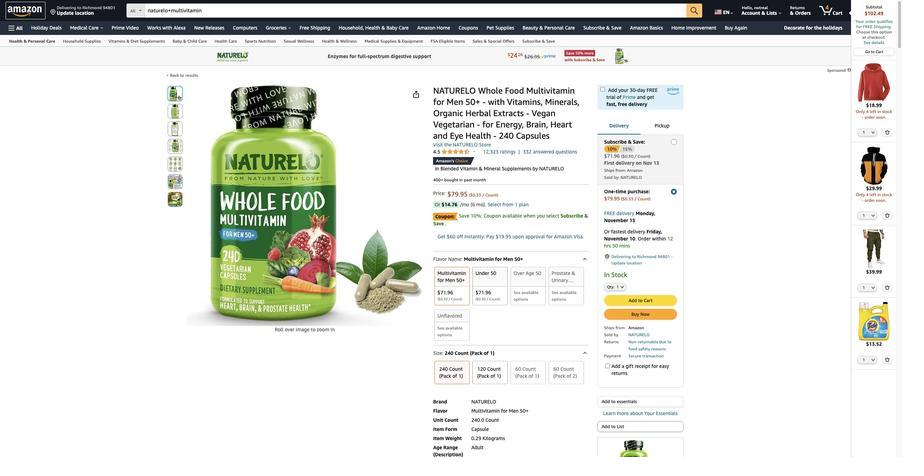 Task type: locate. For each thing, give the bounding box(es) containing it.
dropdown image
[[872, 131, 875, 134], [872, 214, 875, 217], [621, 286, 624, 289]]

count down size: 240 count (pack of 1)
[[449, 366, 463, 372]]

multivitamin inside naturelo whole food multivitamin for men 50+ - with vitamins, minerals, organic herbal extracts - vegan vegetarian - for energy, brain, heart and eye health - 240 capsules visit the naturelo store
[[526, 86, 575, 96]]

1 ships from the top
[[604, 168, 615, 173]]

add to essentials
[[602, 399, 637, 405]]

1 vertical spatial sold
[[604, 332, 613, 338]]

ships inside ships from: amazon sold by: naturelo
[[604, 168, 615, 173]]

health & personal care
[[9, 38, 55, 44]]

pet supplies link
[[482, 23, 518, 33]]

1 vertical spatial 13
[[630, 217, 635, 223]]

3 delete image from the top
[[885, 358, 890, 362]]

332
[[523, 149, 532, 155]]

0 horizontal spatial wellness
[[297, 38, 314, 44]]

0 horizontal spatial 50
[[491, 270, 496, 276]]

health inside prostate & urinary health
[[552, 284, 567, 290]]

$71.96 ($0.30 /  count) for for
[[438, 290, 462, 301]]

1 60 from the left
[[515, 366, 521, 372]]

2 horizontal spatial supplies
[[495, 25, 514, 31]]

to inside delivering to richmond 94801 - update location
[[632, 254, 636, 259]]

2 vertical spatial 4
[[866, 192, 869, 197]]

naturelo whole food multivitamin for men 50+ - with vitamins, minerals, organic herbal extracts - vegan vegetarian - for energy, brain, heart and eye health - 240 capsules visit the naturelo store
[[433, 86, 580, 148]]

by down 'answered' at the top
[[533, 166, 538, 172]]

naturelo down 332 answered questions link
[[539, 166, 564, 172]]

2 sold from the top
[[604, 332, 613, 338]]

medical down household, health & baby care link
[[365, 38, 379, 44]]

only down the sfqzhgz unisex japanese animation hoodie cosplay clothing fashion sweatshirts adult hoodies for men and women b xx-large image
[[856, 192, 865, 197]]

1) down size: 240 count (pack of 1)
[[458, 373, 463, 379]]

order for $18.99
[[865, 114, 875, 120]]

options up 'size:'
[[438, 332, 452, 337]]

1 vertical spatial dropdown image
[[872, 214, 875, 217]]

delete image for $39.99
[[885, 285, 890, 290]]

$71.96 inside $71.96 ($0.30 /  count) first delivery on nov 13
[[604, 153, 620, 159]]

count up 240 count (pack of 1) 'submit'
[[455, 350, 469, 356]]

first
[[604, 160, 614, 166]]

13 up 'or fastest delivery'
[[630, 217, 635, 223]]

delivery up 'or fastest delivery'
[[617, 210, 634, 216]]

only inside $29.99 only 4 left in stock - order soon.
[[856, 192, 865, 197]]

1 $71.96 ($0.30 /  count) from the left
[[438, 290, 462, 301]]

payment
[[604, 354, 621, 359]]

1 horizontal spatial the
[[814, 25, 822, 31]]

0 horizontal spatial $71.96
[[438, 290, 453, 296]]

2 delete image from the top
[[885, 285, 890, 290]]

count inside 240 count (pack of 1)
[[449, 366, 463, 372]]

with inside naturelo whole food multivitamin for men 50+ - with vitamins, minerals, organic herbal extracts - vegan vegetarian - for energy, brain, heart and eye health - 240 capsules visit the naturelo store
[[488, 97, 505, 107]]

with inside navigation navigation
[[162, 25, 172, 31]]

naturelo whole food multivitamin for men 50+ - with vitamins, minerals, organic herbal extracts - vegan vegetarian - for energy, brain, heart and eye health - 240 capsules image
[[187, 85, 423, 326]]

child
[[187, 38, 197, 44]]

options down over
[[514, 297, 528, 302]]

1 left from the top
[[870, 109, 877, 114]]

2 $71.96 ($0.30 /  count) from the left
[[476, 290, 500, 301]]

1 vertical spatial prime
[[623, 94, 636, 100]]

0 horizontal spatial multivitamin for men 50+
[[438, 270, 466, 283]]

1) for 60 count (pack of 1)
[[535, 373, 539, 379]]

order
[[638, 236, 651, 242]]

0 vertical spatial flavor
[[433, 256, 447, 262]]

50 right hrs
[[612, 243, 618, 249]]

1 horizontal spatial delivering
[[612, 254, 631, 259]]

health up store
[[466, 131, 491, 141]]

delivering for location
[[57, 5, 76, 10]]

0 vertical spatial 4
[[826, 4, 829, 11]]

0 horizontal spatial prime
[[112, 25, 125, 31]]

count) inside one-time purchase: $79.95 ( $0.33 / count)
[[638, 196, 651, 202]]

0 horizontal spatial 13
[[630, 217, 635, 223]]

buy for buy now
[[632, 312, 639, 317]]

/ down under 50
[[487, 297, 488, 301]]

extracts
[[493, 108, 524, 118]]

50 inside 12 hrs 50 mins
[[612, 243, 618, 249]]

0 horizontal spatial delivering
[[57, 5, 76, 10]]

amazon inside ships from amazon sold by
[[629, 325, 644, 331]]

2 stock from the top
[[882, 192, 892, 197]]

approval
[[525, 234, 545, 240]]

options down urinary
[[552, 297, 566, 302]]

soon. inside $29.99 only 4 left in stock - order soon.
[[876, 198, 886, 203]]

1 vertical spatial delete image
[[885, 285, 890, 290]]

1 vertical spatial your
[[644, 411, 655, 417]]

this
[[871, 29, 878, 35]]

4 down $18.99
[[866, 109, 869, 114]]

all inside all button
[[16, 25, 23, 31]]

order for $29.99
[[865, 198, 875, 203]]

0 vertical spatial subscribe & save link
[[579, 23, 626, 33]]

1) inside 120 count (pack of 1)
[[497, 373, 501, 379]]

to inside add to essentials "button"
[[611, 399, 616, 405]]

1 horizontal spatial your
[[855, 19, 864, 24]]

240 inside naturelo whole food multivitamin for men 50+ - with vitamins, minerals, organic herbal extracts - vegan vegetarian - for energy, brain, heart and eye health - 240 capsules visit the naturelo store
[[499, 131, 514, 141]]

hello, notreal
[[742, 5, 768, 10]]

prime inside navigation navigation
[[112, 25, 125, 31]]

over
[[285, 327, 295, 333]]

0 vertical spatial richmond
[[82, 5, 102, 10]]

mo).
[[476, 202, 486, 208]]

amazon up naturelo "link"
[[629, 325, 644, 331]]

2 left from the top
[[870, 192, 877, 197]]

to for add to list
[[611, 424, 616, 430]]

13 inside monday, november 13
[[630, 217, 635, 223]]

sold inside ships from amazon sold by
[[604, 332, 613, 338]]

(pack up 120
[[470, 350, 483, 356]]

1 flavor from the top
[[433, 256, 447, 262]]

0 horizontal spatial buy
[[632, 312, 639, 317]]

qualifies
[[877, 19, 893, 24]]

delivering inside delivering to richmond 94801 - update location
[[612, 254, 631, 259]]

(pack down selected size is 240 count (pack of 1). tap to collapse. element
[[515, 373, 527, 379]]

0 horizontal spatial 94801
[[103, 5, 115, 10]]

stock for $29.99
[[882, 192, 892, 197]]

amazon home
[[417, 25, 450, 31]]

($0.30 down 15%
[[621, 154, 633, 159]]

(pack down 'size:'
[[439, 373, 451, 379]]

ships for ships from amazon sold by
[[604, 325, 615, 331]]

returns inside naturelo returns
[[604, 340, 619, 345]]

1 horizontal spatial $71.96
[[476, 290, 491, 296]]

amazon up the fsa
[[417, 25, 435, 31]]

kilograms
[[483, 435, 505, 441]]

home up eligible
[[437, 25, 450, 31]]

$71.96 ($0.30 /  count) up unflavored
[[438, 290, 462, 301]]

2 november from the top
[[604, 236, 628, 242]]

naturelo up organic
[[433, 86, 476, 96]]

available down urinary
[[560, 290, 577, 295]]

leave feedback on sponsored ad element
[[827, 68, 852, 73]]

free up the get
[[647, 87, 658, 93]]

50 for 12 hrs 50 mins
[[612, 243, 618, 249]]

0 horizontal spatial supplies
[[85, 38, 101, 44]]

0 vertical spatial update
[[57, 10, 74, 16]]

amazon left visa.
[[554, 234, 572, 240]]

see down over
[[514, 290, 521, 295]]

1 vertical spatial only
[[856, 192, 865, 197]]

personal inside 'link'
[[28, 38, 45, 44]]

count for 60 count (pack of 2)
[[561, 366, 574, 372]]

1 vertical spatial cart
[[876, 49, 883, 54]]

ships down first
[[604, 168, 615, 173]]

1 horizontal spatial age
[[526, 270, 534, 276]]

1 dropdown image from the top
[[872, 286, 875, 289]]

see for unflavored
[[438, 325, 444, 331]]

1 horizontal spatial options
[[514, 297, 528, 302]]

visit
[[433, 142, 443, 148]]

1 vertical spatial subscribe & save link
[[519, 35, 559, 46]]

60 inside 60 count (pack of 1)
[[515, 366, 521, 372]]

1 for $13.52
[[863, 358, 865, 362]]

1 horizontal spatial (
[[621, 196, 623, 202]]

purchase:
[[628, 189, 650, 195]]

count for 120 count (pack of 1)
[[487, 366, 501, 372]]

1 vertical spatial order
[[865, 114, 875, 120]]

1 november from the top
[[604, 217, 628, 223]]

health down urinary
[[552, 284, 567, 290]]

add inside option
[[602, 424, 610, 430]]

in inside $29.99 only 4 left in stock - order soon.
[[878, 192, 881, 197]]

1 horizontal spatial 94801
[[658, 254, 670, 259]]

supplies for medical
[[380, 38, 397, 44]]

plan
[[519, 202, 529, 208]]

2 soon. from the top
[[876, 198, 886, 203]]

options for prostate & urinary health
[[552, 297, 566, 302]]

None submit
[[687, 4, 702, 18], [168, 87, 182, 101], [168, 104, 182, 118], [168, 122, 182, 136], [883, 129, 892, 136], [168, 140, 182, 154], [168, 157, 182, 171], [168, 175, 182, 189], [168, 192, 182, 207], [883, 212, 892, 219], [435, 267, 470, 305], [473, 267, 508, 305], [511, 267, 546, 305], [549, 267, 584, 305], [883, 284, 892, 291], [435, 310, 470, 341], [883, 357, 892, 364], [687, 4, 702, 18], [168, 87, 182, 101], [168, 104, 182, 118], [168, 122, 182, 136], [883, 129, 892, 136], [168, 140, 182, 154], [168, 157, 182, 171], [168, 175, 182, 189], [168, 192, 182, 207], [883, 212, 892, 219], [435, 267, 470, 305], [473, 267, 508, 305], [511, 267, 546, 305], [549, 267, 584, 305], [883, 284, 892, 291], [435, 310, 470, 341], [883, 357, 892, 364]]

diet
[[131, 38, 139, 44]]

for inside multivitamin for men 50+
[[438, 277, 444, 283]]

to for delivering to richmond 94801 - update location
[[632, 254, 636, 259]]

0 horizontal spatial baby
[[173, 38, 182, 44]]

to up buy now
[[638, 298, 643, 304]]

60 for 60 count (pack of 2)
[[553, 366, 559, 372]]

subscribe & save link
[[579, 23, 626, 33], [519, 35, 559, 46]]

$79.95
[[448, 190, 468, 198], [604, 196, 620, 202]]

0 vertical spatial left
[[870, 109, 877, 114]]

item down 'item form'
[[433, 435, 444, 441]]

0 vertical spatial dropdown image
[[872, 286, 875, 289]]

1 vertical spatial dropdown image
[[872, 359, 875, 361]]

1 vertical spatial age
[[433, 445, 442, 451]]

to up learn
[[611, 399, 616, 405]]

0 vertical spatial personal
[[544, 25, 564, 31]]

see up go
[[864, 40, 871, 45]]

returns
[[790, 5, 805, 10], [604, 340, 619, 345]]

1 only from the top
[[856, 109, 865, 114]]

1 horizontal spatial supplies
[[380, 38, 397, 44]]

1 vertical spatial ships
[[604, 325, 615, 331]]

of for 60 count (pack of 1)
[[529, 373, 533, 379]]

0 vertical spatial the
[[814, 25, 822, 31]]

count
[[455, 350, 469, 356], [449, 366, 463, 372], [487, 366, 501, 372], [522, 366, 536, 372], [561, 366, 574, 372], [445, 417, 458, 423], [486, 417, 499, 423]]

flavor down brand
[[433, 408, 448, 414]]

of inside 60 count (pack of 1)
[[529, 373, 533, 379]]

1 horizontal spatial personal
[[544, 25, 564, 31]]

add for add your 30-day free trial of
[[608, 87, 617, 93]]

supplements down |
[[502, 166, 531, 172]]

60 right 60 count (pack of 1) submit
[[553, 366, 559, 372]]

free inside "your order qualifies for free shipping. choose this option at checkout. see details"
[[863, 24, 873, 29]]

94801 for -
[[658, 254, 670, 259]]

new releases link
[[190, 23, 229, 33]]

count) up unflavored
[[451, 297, 462, 301]]

1 horizontal spatial by
[[614, 332, 619, 338]]

of for 240 count (pack of 1)
[[452, 373, 457, 379]]

tab list containing delivery
[[598, 117, 684, 135]]

with left alexa
[[162, 25, 172, 31]]

fsa
[[431, 38, 438, 44]]

0 horizontal spatial subscribe & save link
[[519, 35, 559, 46]]

prostate
[[552, 270, 570, 276]]

count up form
[[445, 417, 458, 423]]

add for add to cart
[[629, 298, 637, 304]]

available for unflavored
[[446, 325, 463, 331]]

health down all button
[[9, 38, 23, 44]]

notreal
[[754, 5, 768, 10]]

decorate for the holidays link
[[781, 23, 845, 32]]

prime for prime link
[[623, 94, 636, 100]]

$71.96 ($0.30 /  count) for 50
[[476, 290, 500, 301]]

1 home from the left
[[437, 25, 450, 31]]

1 vertical spatial 240
[[445, 350, 453, 356]]

see available options for 50
[[514, 290, 539, 302]]

subtotal $102.49
[[865, 4, 884, 16]]

$71.96 down 10%
[[604, 153, 620, 159]]

household supplies
[[63, 38, 101, 44]]

add down learn
[[602, 424, 610, 430]]

range
[[443, 445, 458, 451]]

of inside 60 count (pack of 2)
[[567, 373, 571, 379]]

and inside naturelo whole food multivitamin for men 50+ - with vitamins, minerals, organic herbal extracts - vegan vegetarian - for energy, brain, heart and eye health - 240 capsules visit the naturelo store
[[433, 131, 448, 141]]

1 vertical spatial the
[[444, 142, 452, 148]]

order inside "your order qualifies for free shipping. choose this option at checkout. see details"
[[865, 19, 876, 24]]

0 horizontal spatial medical
[[70, 25, 87, 31]]

1 vertical spatial from
[[616, 325, 625, 331]]

(pack inside 60 count (pack of 1)
[[515, 373, 527, 379]]

94801 down within
[[658, 254, 670, 259]]

naturelo up 240.0 count
[[471, 399, 496, 405]]

monday, november 13
[[604, 210, 655, 223]]

0 vertical spatial sold
[[604, 175, 613, 180]]

1 vertical spatial .
[[635, 236, 637, 242]]

Buy Now submit
[[605, 310, 676, 320]]

1 horizontal spatial $0.33
[[623, 196, 633, 202]]

add inside add a gift receipt for easy returns
[[612, 364, 621, 370]]

(pack inside 240 count (pack of 1)
[[439, 373, 451, 379]]

dropdown image for $29.99
[[872, 214, 875, 217]]

12,323 ratings
[[483, 149, 516, 155]]

to up medical care
[[77, 5, 81, 10]]

cart for add to cart
[[644, 298, 653, 304]]

4 for $18.99
[[866, 109, 869, 114]]

personal for beauty
[[544, 25, 564, 31]]

count) up the nov
[[638, 154, 651, 159]]

1) up 120 count (pack of 1)
[[490, 350, 495, 356]]

2 dropdown image from the top
[[872, 359, 875, 361]]

item for item form
[[433, 426, 444, 432]]

image
[[296, 327, 310, 333]]

to down 12 hrs 50 mins on the right of the page
[[632, 254, 636, 259]]

1 vertical spatial supplements
[[502, 166, 531, 172]]

all down amazon image
[[16, 25, 23, 31]]

cart up the holidays
[[833, 10, 843, 16]]

1 horizontal spatial $71.96 ($0.30 /  count)
[[476, 290, 500, 301]]

free up at
[[863, 24, 873, 29]]

$79.95 inside one-time purchase: $79.95 ( $0.33 / count)
[[604, 196, 620, 202]]

240 down 'size:'
[[439, 366, 448, 372]]

delivery
[[610, 123, 629, 129]]

flavor left the name:
[[433, 256, 447, 262]]

1 horizontal spatial from
[[616, 325, 625, 331]]

1 vertical spatial location
[[627, 260, 642, 266]]

(pack left 2)
[[553, 373, 565, 379]]

age inside age range (description)
[[433, 445, 442, 451]]

2 horizontal spatial $71.96
[[604, 153, 620, 159]]

choose
[[856, 29, 870, 35]]

0 horizontal spatial the
[[444, 142, 452, 148]]

pickup link
[[641, 117, 684, 135]]

0 vertical spatial all
[[130, 8, 136, 13]]

stock inside $18.99 only 4 left in stock - order soon.
[[882, 109, 892, 114]]

1) left 60 count (pack of 2)
[[535, 373, 539, 379]]

order down $18.99
[[865, 114, 875, 120]]

None checkbox
[[600, 87, 605, 92]]

50 for over age 50
[[536, 270, 541, 276]]

personal for health
[[28, 38, 45, 44]]

4 inside $18.99 only 4 left in stock - order soon.
[[866, 109, 869, 114]]

2 home from the left
[[672, 25, 685, 31]]

0 vertical spatial returns
[[790, 5, 805, 10]]

buy
[[725, 25, 733, 31], [632, 312, 639, 317]]

delete image
[[885, 130, 890, 134]]

roll
[[275, 327, 284, 333]]

baby up medical supplies & equipment "link"
[[386, 25, 397, 31]]

order inside $18.99 only 4 left in stock - order soon.
[[865, 114, 875, 120]]

delete image
[[885, 213, 890, 218], [885, 285, 890, 290], [885, 358, 890, 362]]

transaction
[[642, 354, 664, 359]]

1) inside selected size is 240 count (pack of 1). tap to collapse. element
[[490, 350, 495, 356]]

2 only from the top
[[856, 192, 865, 197]]

count inside 120 count (pack of 1)
[[487, 366, 501, 372]]

(6
[[471, 202, 475, 208]]

1 horizontal spatial or
[[604, 229, 610, 235]]

& inside prostate & urinary health
[[572, 270, 575, 276]]

/ up 'or $14.76 /mo (6 mo). select from 1 plan'
[[482, 192, 484, 198]]

2 horizontal spatial free
[[863, 24, 873, 29]]

4 inside $29.99 only 4 left in stock - order soon.
[[866, 192, 869, 197]]

update inside delivering to richmond 94801 - update location
[[612, 260, 626, 266]]

2 vertical spatial order
[[865, 198, 875, 203]]

multivitamin
[[526, 86, 575, 96], [464, 256, 494, 262], [438, 270, 466, 276], [471, 408, 500, 414]]

count down selected size is 240 count (pack of 1). tap to collapse. element
[[522, 366, 536, 372]]

see available options down unflavored
[[438, 325, 463, 337]]

94801 inside delivering to richmond 94801 - update location
[[658, 254, 670, 259]]

0 vertical spatial stock
[[882, 109, 892, 114]]

1 vertical spatial update
[[612, 260, 626, 266]]

naturelo down from:
[[621, 175, 642, 180]]

dropdown image left delete icon
[[872, 131, 875, 134]]

/ up on at top right
[[635, 154, 637, 159]]

0 horizontal spatial all
[[16, 25, 23, 31]]

november for friday, november 10
[[604, 236, 628, 242]]

sold left by:
[[604, 175, 613, 180]]

1 delete image from the top
[[885, 213, 890, 218]]

mineral
[[484, 166, 501, 172]]

2 flavor from the top
[[433, 408, 448, 414]]

sold for ships from amazon sold by
[[604, 332, 613, 338]]

your
[[619, 87, 629, 93]]

0 horizontal spatial .
[[444, 221, 447, 227]]

soon. inside $18.99 only 4 left in stock - order soon.
[[876, 114, 886, 120]]

1 sold from the top
[[604, 175, 613, 180]]

1 vertical spatial free
[[647, 87, 658, 93]]

home inside amazon home link
[[437, 25, 450, 31]]

2 60 from the left
[[553, 366, 559, 372]]

vitamins & diet supplements link
[[105, 35, 169, 46]]

$71.96 ($0.30 /  count) down under 50
[[476, 290, 500, 301]]

delivering down mins
[[612, 254, 631, 259]]

1 soon. from the top
[[876, 114, 886, 120]]

1 vertical spatial personal
[[28, 38, 45, 44]]

supplies inside "link"
[[380, 38, 397, 44]]

delivering for update
[[612, 254, 631, 259]]

delivering inside delivering to richmond 94801 update location
[[57, 5, 76, 10]]

0 horizontal spatial age
[[433, 445, 442, 451]]

1 item from the top
[[433, 426, 444, 432]]

vitamins
[[109, 38, 125, 44]]

of inside 120 count (pack of 1)
[[491, 373, 495, 379]]

multivitamin for men 50+ down the name:
[[438, 270, 466, 283]]

home right basics
[[672, 25, 685, 31]]

2 horizontal spatial cart
[[876, 49, 883, 54]]

care inside 'link'
[[46, 38, 55, 44]]

free delivery
[[604, 210, 634, 216]]

1 horizontal spatial home
[[672, 25, 685, 31]]

secure transaction
[[629, 354, 664, 359]]

all button
[[5, 21, 26, 35]]

(pack for 60 count (pack of 1)
[[515, 373, 527, 379]]

to right back
[[180, 73, 184, 78]]

amazon home link
[[413, 23, 454, 33]]

richmond inside delivering to richmond 94801 - update location
[[637, 254, 657, 259]]

1 stock from the top
[[882, 109, 892, 114]]

ships up naturelo returns
[[604, 325, 615, 331]]

(pack inside 60 count (pack of 2)
[[553, 373, 565, 379]]

prime video link
[[107, 23, 143, 33]]

available for prostate & urinary health
[[560, 290, 577, 295]]

prime down 30-
[[623, 94, 636, 100]]

0 vertical spatial multivitamin for men 50+
[[438, 270, 466, 283]]

to inside the add to list option
[[611, 424, 616, 430]]

richmond inside delivering to richmond 94801 update location
[[82, 5, 102, 10]]

amazon basics
[[630, 25, 663, 31]]

medical inside "link"
[[365, 38, 379, 44]]

to for add to cart
[[638, 298, 643, 304]]

sports
[[245, 38, 257, 44]]

60 inside 60 count (pack of 2)
[[553, 366, 559, 372]]

delivery inside $71.96 ($0.30 /  count) first delivery on nov 13
[[616, 160, 635, 166]]

in blended vitamin & mineral supplements by naturelo
[[435, 166, 564, 172]]

one-time purchase: $79.95 ( $0.33 / count)
[[604, 189, 651, 202]]

november inside friday, november 10
[[604, 236, 628, 242]]

1 horizontal spatial 13
[[654, 160, 659, 166]]

update up "stock"
[[612, 260, 626, 266]]

add a gift receipt for easy returns
[[612, 364, 669, 377]]

and
[[637, 94, 646, 100], [433, 131, 448, 141]]

from
[[503, 202, 513, 208], [616, 325, 625, 331]]

Add to List radio
[[598, 422, 684, 433]]

count inside 60 count (pack of 2)
[[561, 366, 574, 372]]

add
[[608, 87, 617, 93], [629, 298, 637, 304], [612, 364, 621, 370], [602, 399, 610, 405], [602, 424, 610, 430]]

1 vertical spatial 94801
[[658, 254, 670, 259]]

prime up "vitamins"
[[112, 25, 125, 31]]

dropdown image
[[872, 286, 875, 289], [872, 359, 875, 361]]

age right over
[[526, 270, 534, 276]]

60 count (pack of 1)
[[515, 366, 539, 379]]

0 vertical spatial delivering
[[57, 5, 76, 10]]

2 item from the top
[[433, 435, 444, 441]]

unflavored
[[438, 313, 462, 319]]

or $14.76 /mo (6 mo). select from 1 plan
[[435, 202, 529, 208]]

flavor for flavor name: multivitamin for men 50+
[[433, 256, 447, 262]]

free for for
[[863, 24, 873, 29]]

sales & special offers
[[473, 38, 515, 44]]

lists
[[767, 10, 777, 16]]

item down the unit
[[433, 426, 444, 432]]

learn
[[603, 411, 616, 417]]

left inside $29.99 only 4 left in stock - order soon.
[[870, 192, 877, 197]]

10
[[630, 236, 635, 242]]

in stock
[[604, 271, 627, 279]]

Add to List submit
[[598, 422, 683, 432]]

delivery down prime link
[[629, 101, 647, 107]]

count inside 60 count (pack of 1)
[[522, 366, 536, 372]]

0 vertical spatial location
[[75, 10, 94, 16]]

/ inside price: $79.95 ( $0.33 / count)
[[482, 192, 484, 198]]

(pack inside 120 count (pack of 1)
[[477, 373, 489, 379]]

medical for medical supplies & equipment
[[365, 38, 379, 44]]

your inside "your order qualifies for free shipping. choose this option at checkout. see details"
[[855, 19, 864, 24]]

to inside go to cart link
[[871, 49, 875, 54]]

Add a gift receipt for easy returns checkbox
[[605, 364, 610, 369]]

multivitamin for men 50+ up 240.0 count
[[471, 408, 529, 414]]

in down $29.99
[[878, 192, 881, 197]]

0 horizontal spatial options
[[438, 332, 452, 337]]

available
[[502, 213, 522, 219], [522, 290, 539, 295], [560, 290, 577, 295], [446, 325, 463, 331]]

age up (description)
[[433, 445, 442, 451]]

1 horizontal spatial .
[[635, 236, 637, 242]]

1) inside 60 count (pack of 1)
[[535, 373, 539, 379]]

1 for $18.99
[[863, 130, 865, 134]]

and up visit
[[433, 131, 448, 141]]

the
[[814, 25, 822, 31], [444, 142, 452, 148]]

alexa
[[174, 25, 186, 31]]

to left the list
[[611, 424, 616, 430]]

naturelo up non-
[[629, 332, 650, 338]]

0 horizontal spatial returns
[[604, 340, 619, 345]]

soon. for $29.99
[[876, 198, 886, 203]]

supplements down works
[[140, 38, 165, 44]]

0 horizontal spatial home
[[437, 25, 450, 31]]

supplies down medical care link
[[85, 38, 101, 44]]

add for add to list
[[602, 424, 610, 430]]

item
[[433, 426, 444, 432], [433, 435, 444, 441]]

0 vertical spatial subscribe & save
[[583, 25, 622, 31]]

0 vertical spatial november
[[604, 217, 628, 223]]

2 ships from the top
[[604, 325, 615, 331]]

($0.30 up unflavored
[[438, 297, 448, 301]]

1 horizontal spatial see available options
[[514, 290, 539, 302]]

dropdown image right qty: 1 at right
[[621, 286, 624, 289]]

- inside $18.99 only 4 left in stock - order soon.
[[862, 114, 864, 120]]

1) inside 240 count (pack of 1)
[[458, 373, 463, 379]]

and down day on the right top of the page
[[637, 94, 646, 100]]

item for item weight
[[433, 435, 444, 441]]

0 horizontal spatial $0.33
[[470, 192, 481, 198]]

add inside "button"
[[602, 399, 610, 405]]

radio inactive image
[[671, 139, 677, 145]]

fastest
[[611, 229, 626, 235]]

selected flavor name is multivitamin for men 50+. tap to collapse. element
[[433, 251, 588, 266]]

$102.49
[[865, 10, 884, 16]]

15%
[[622, 146, 632, 152]]

count for 240 count (pack of 1)
[[449, 366, 463, 372]]

multivitamin for men 50+
[[438, 270, 466, 283], [471, 408, 529, 414]]

0 vertical spatial 94801
[[103, 5, 115, 10]]

wellness down household,
[[340, 38, 357, 44]]

240 Count (Pack of 1) submit
[[435, 361, 470, 384]]

order inside $29.99 only 4 left in stock - order soon.
[[865, 198, 875, 203]]

or left fastest at right
[[604, 229, 610, 235]]

0 horizontal spatial cart
[[644, 298, 653, 304]]

supplies for pet
[[495, 25, 514, 31]]

tab list
[[598, 117, 684, 135]]

0 vertical spatial with
[[162, 25, 172, 31]]

available down unflavored
[[446, 325, 463, 331]]

1 vertical spatial multivitamin for men 50+
[[471, 408, 529, 414]]

0 vertical spatial only
[[856, 109, 865, 114]]

vegetarian
[[433, 119, 475, 129]]

to for go to cart
[[871, 49, 875, 54]]

add to cart
[[629, 298, 653, 304]]

1 vertical spatial delivering
[[612, 254, 631, 259]]

eye
[[450, 131, 463, 141]]

2 horizontal spatial options
[[552, 297, 566, 302]]

tide simply liquid laundry detergent refreshing breeze, 114 loads (packaging may vary) image
[[855, 302, 894, 341]]

1 vertical spatial november
[[604, 236, 628, 242]]

dropdown image for $13.52
[[872, 359, 875, 361]]

2 vertical spatial cart
[[644, 298, 653, 304]]

easy
[[659, 364, 669, 370]]

240 inside 240 count (pack of 1)
[[439, 366, 448, 372]]

to inside delivering to richmond 94801 update location
[[77, 5, 81, 10]]

november inside monday, november 13
[[604, 217, 628, 223]]

the up 4.5 button
[[444, 142, 452, 148]]

prime for prime video
[[112, 25, 125, 31]]

dropdown image for $18.99
[[872, 131, 875, 134]]

pay
[[486, 234, 494, 240]]

0 vertical spatial dropdown image
[[872, 131, 875, 134]]

holidays
[[823, 25, 843, 31]]

to right due
[[668, 340, 672, 345]]

the left the holidays
[[814, 25, 822, 31]]

over age 50
[[514, 270, 541, 276]]

sexual wellness link
[[280, 35, 318, 46]]



Task type: vqa. For each thing, say whether or not it's contained in the screenshot.
$ within the $ 33 24
no



Task type: describe. For each thing, give the bounding box(es) containing it.
Search Amazon text field
[[145, 4, 687, 17]]

count) inside $71.96 ($0.30 /  count) first delivery on nov 13
[[638, 154, 651, 159]]

1) for 120 count (pack of 1)
[[497, 373, 501, 379]]

back
[[170, 73, 179, 78]]

supplements inside navigation navigation
[[140, 38, 165, 44]]

count for 240.0 count
[[486, 417, 499, 423]]

/ inside one-time purchase: $79.95 ( $0.33 / count)
[[635, 196, 637, 202]]

soon. for $18.99
[[876, 114, 886, 120]]

past
[[464, 177, 472, 183]]

due
[[659, 340, 666, 345]]

to inside non-returnable due to food safety reasons payment
[[668, 340, 672, 345]]

health down releases
[[215, 38, 227, 44]]

delivery inside and get fast, free delivery
[[629, 101, 647, 107]]

within
[[652, 236, 666, 242]]

add for add to essentials
[[602, 399, 610, 405]]

beauty & personal care
[[523, 25, 575, 31]]

Add to Cart submit
[[605, 296, 676, 306]]

available down "select from 1 plan" link
[[502, 213, 522, 219]]

add to list
[[602, 424, 624, 430]]

holiday
[[31, 25, 48, 31]]

under
[[476, 270, 489, 276]]

for inside add a gift receipt for easy returns
[[652, 364, 658, 370]]

popover image
[[473, 150, 475, 152]]

gift
[[626, 364, 634, 370]]

see available options for urinary
[[552, 290, 577, 302]]

bought
[[444, 177, 458, 183]]

blended
[[441, 166, 459, 172]]

cart for go to cart
[[876, 49, 883, 54]]

ships from amazon sold by
[[604, 325, 644, 338]]

fast,
[[607, 101, 617, 107]]

selected size is 240 count (pack of 1). tap to collapse. element
[[433, 346, 588, 360]]

see for prostate & urinary health
[[552, 290, 559, 295]]

en
[[723, 9, 730, 15]]

All search field
[[127, 4, 702, 18]]

of for 120 count (pack of 1)
[[491, 373, 495, 379]]

60 count (pack of 2)
[[553, 366, 577, 379]]

2 wellness from the left
[[340, 38, 357, 44]]

household, health & baby care
[[339, 25, 409, 31]]

($0.30 for under
[[476, 297, 486, 301]]

in down amazon's
[[435, 166, 439, 172]]

flavor name: multivitamin for men 50+
[[433, 256, 523, 262]]

energy,
[[496, 119, 524, 129]]

dropdown image for $39.99
[[872, 286, 875, 289]]

60 for 60 count (pack of 1)
[[515, 366, 521, 372]]

4 for $29.99
[[866, 192, 869, 197]]

multivitamin up under
[[464, 256, 494, 262]]

brain,
[[526, 119, 548, 129]]

all inside all search box
[[130, 8, 136, 13]]

(pack for 120 count (pack of 1)
[[477, 373, 489, 379]]

size: 240 count (pack of 1)
[[433, 350, 495, 356]]

a
[[622, 364, 624, 370]]

or for or fastest delivery
[[604, 229, 610, 235]]

essentials
[[656, 411, 678, 417]]

of inside selected size is 240 count (pack of 1). tap to collapse. element
[[484, 350, 489, 356]]

13 inside $71.96 ($0.30 /  count) first delivery on nov 13
[[654, 160, 659, 166]]

(pack for 240 count (pack of 1)
[[439, 373, 451, 379]]

only for $18.99
[[856, 109, 865, 114]]

over
[[514, 270, 524, 276]]

0 vertical spatial cart
[[833, 10, 843, 16]]

0 vertical spatial age
[[526, 270, 534, 276]]

(pack for 60 count (pack of 2)
[[553, 373, 565, 379]]

(pack inside selected size is 240 count (pack of 1). tap to collapse. element
[[470, 350, 483, 356]]

for inside "your order qualifies for free shipping. choose this option at checkout. see details"
[[856, 24, 862, 29]]

more
[[617, 411, 629, 417]]

coupons link
[[454, 23, 482, 33]]

( inside price: $79.95 ( $0.33 / count)
[[469, 192, 470, 198]]

men inside naturelo whole food multivitamin for men 50+ - with vitamins, minerals, organic herbal extracts - vegan vegetarian - for energy, brain, heart and eye health - 240 capsules visit the naturelo store
[[447, 97, 463, 107]]

name:
[[448, 256, 463, 262]]

and inside and get fast, free delivery
[[637, 94, 646, 100]]

120 count (pack of 1)
[[477, 366, 501, 379]]

$0.33 inside price: $79.95 ( $0.33 / count)
[[470, 192, 481, 198]]

60 Count (Pack of 2) submit
[[549, 361, 584, 384]]

non-
[[629, 340, 638, 345]]

1 horizontal spatial baby
[[386, 25, 397, 31]]

/ inside $71.96 ($0.30 /  count) first delivery on nov 13
[[635, 154, 637, 159]]

home inside home improvement link
[[672, 25, 685, 31]]

delete image for $29.99
[[885, 213, 890, 218]]

save down coupon:
[[433, 221, 444, 227]]

1 vertical spatial baby
[[173, 38, 182, 44]]

naturelo inside naturelo returns
[[629, 332, 650, 338]]

deals
[[49, 25, 62, 31]]

free
[[300, 25, 309, 31]]

when
[[523, 213, 536, 219]]

( inside one-time purchase: $79.95 ( $0.33 / count)
[[621, 196, 623, 202]]

2 vertical spatial subscribe & save
[[433, 213, 588, 227]]

subtotal
[[866, 4, 882, 10]]

vegan
[[532, 108, 556, 118]]

qty: 1
[[607, 285, 619, 290]]

sexual wellness
[[284, 38, 314, 44]]

richmond for update
[[637, 254, 657, 259]]

naturelo inside ships from: amazon sold by: naturelo
[[621, 175, 642, 180]]

supplies for household
[[85, 38, 101, 44]]

now
[[640, 312, 650, 317]]

available for over age 50
[[522, 290, 539, 295]]

0 vertical spatial from
[[503, 202, 513, 208]]

medical care
[[70, 25, 99, 31]]

$29.99
[[866, 185, 882, 191]]

0 horizontal spatial by
[[533, 166, 538, 172]]

works with alexa link
[[143, 23, 190, 33]]

stock for $18.99
[[882, 109, 892, 114]]

basics
[[650, 25, 663, 31]]

12
[[667, 236, 673, 242]]

10%:
[[471, 213, 482, 219]]

30-
[[630, 87, 638, 93]]

amazon inside ships from: amazon sold by: naturelo
[[627, 168, 643, 173]]

free for day
[[647, 87, 658, 93]]

count) inside price: $79.95 ( $0.33 / count)
[[485, 192, 498, 198]]

update inside delivering to richmond 94801 update location
[[57, 10, 74, 16]]

learn more about your essentials link
[[603, 411, 678, 417]]

count for 60 count (pack of 1)
[[522, 366, 536, 372]]

vitamins,
[[507, 97, 543, 107]]

save down beauty & personal care link
[[546, 38, 555, 44]]

non-returnable due to food safety reasons button
[[629, 339, 672, 352]]

- inside delivering to richmond 94801 - update location
[[671, 254, 673, 259]]

under 50
[[476, 270, 496, 276]]

health & wellness link
[[318, 35, 361, 46]]

($0.30 for multivitamin
[[438, 297, 448, 301]]

location inside delivering to richmond 94801 - update location
[[627, 260, 642, 266]]

. for .
[[444, 221, 447, 227]]

radio active image
[[671, 189, 677, 195]]

go to cart
[[865, 49, 883, 54]]

count inside selected size is 240 count (pack of 1). tap to collapse. element
[[455, 350, 469, 356]]

household, health & baby care link
[[335, 23, 413, 33]]

decorate
[[784, 25, 805, 31]]

choice
[[455, 158, 468, 164]]

delivery up 10
[[628, 229, 645, 235]]

naturelo up popover image
[[453, 142, 478, 148]]

the inside "link"
[[814, 25, 822, 31]]

94801 for update
[[103, 5, 115, 10]]

options for over age 50
[[514, 297, 528, 302]]

orders
[[795, 10, 811, 16]]

health right household,
[[365, 25, 380, 31]]

1 wellness from the left
[[297, 38, 314, 44]]

price: $79.95 ( $0.33 / count)
[[433, 190, 498, 198]]

store
[[479, 142, 491, 148]]

account & lists
[[742, 10, 777, 16]]

amazon prime logo image
[[668, 88, 679, 95]]

price:
[[433, 190, 445, 196]]

health care link
[[211, 35, 241, 46]]

naturelo returns
[[604, 332, 650, 345]]

add for add a gift receipt for easy returns
[[612, 364, 621, 370]]

in right zoom
[[331, 327, 335, 333]]

one-
[[604, 189, 616, 195]]

to inside ‹ back to results
[[180, 73, 184, 78]]

1 horizontal spatial multivitamin for men 50+
[[471, 408, 529, 414]]

/ up unflavored
[[449, 297, 450, 301]]

1) for 240 count (pack of 1)
[[458, 373, 463, 379]]

prime video
[[112, 25, 139, 31]]

hello,
[[742, 5, 753, 10]]

120 Count (Pack of 1) submit
[[473, 361, 508, 384]]

capsules
[[516, 131, 550, 141]]

& inside the returns & orders
[[790, 10, 794, 16]]

monday,
[[636, 210, 655, 216]]

jmierr mens fashion cargo pants - casual cotton tapered stretch twill chino athletic joggers sweatpants workout trousers with pockets for men, us 38(xl), a green 1 image
[[855, 230, 894, 269]]

fsa eligible items
[[431, 38, 465, 44]]

to for delivering to richmond 94801 update location
[[77, 5, 81, 10]]

or for or $14.76 /mo (6 mo). select from 1 plan
[[435, 202, 440, 208]]

shipping
[[310, 25, 330, 31]]

buy for buy again
[[725, 25, 733, 31]]

month
[[473, 177, 486, 183]]

health inside 'link'
[[9, 38, 23, 44]]

0 horizontal spatial $79.95
[[448, 190, 468, 198]]

amazon inside 'link'
[[630, 25, 648, 31]]

of for 60 count (pack of 2)
[[567, 373, 571, 379]]

0.29
[[471, 435, 481, 441]]

en link
[[711, 2, 736, 19]]

to left zoom
[[311, 327, 316, 333]]

ships for ships from: amazon sold by: naturelo
[[604, 168, 615, 173]]

1 vertical spatial subscribe & save
[[522, 38, 555, 44]]

count for unit count
[[445, 417, 458, 423]]

checkout.
[[868, 35, 886, 40]]

location inside delivering to richmond 94801 update location
[[75, 10, 94, 16]]

items
[[454, 38, 465, 44]]

($0.30 inside $71.96 ($0.30 /  count) first delivery on nov 13
[[621, 154, 633, 159]]

stock
[[611, 271, 627, 279]]

navigation navigation
[[0, 0, 897, 457]]

hrs
[[604, 243, 611, 249]]

medical for medical care
[[70, 25, 87, 31]]

1 for $39.99
[[863, 285, 865, 290]]

amazon image
[[8, 6, 42, 17]]

health down shipping
[[322, 38, 335, 44]]

for inside "link"
[[806, 25, 813, 31]]

multivitamin down the name:
[[438, 270, 466, 276]]

learn more about your essentials
[[603, 411, 678, 417]]

decorate for the holidays
[[784, 25, 843, 31]]

sfqzhgz unisex japanese animation hoodie cosplay clothing fashion sweatshirts adult hoodies for men and women b xx-large image
[[855, 146, 894, 185]]

returns inside the returns & orders
[[790, 5, 805, 10]]

multivitamin up 240.0 count
[[471, 408, 500, 414]]

see for over age 50
[[514, 290, 521, 295]]

option
[[880, 29, 892, 35]]

coupon
[[484, 213, 501, 219]]

2 vertical spatial dropdown image
[[621, 286, 624, 289]]

to for add to essentials
[[611, 399, 616, 405]]

save left the amazon basics
[[611, 25, 622, 31]]

count) down under 50
[[489, 297, 500, 301]]

in inside $18.99 only 4 left in stock - order soon.
[[878, 109, 881, 114]]

returns
[[612, 371, 628, 377]]

0 horizontal spatial see available options
[[438, 325, 463, 337]]

12 hrs 50 mins
[[604, 236, 673, 249]]

12,323
[[483, 149, 499, 155]]

form
[[445, 426, 457, 432]]

sold for ships from: amazon sold by: naturelo
[[604, 175, 613, 180]]

equipment
[[402, 38, 423, 44]]

left for $29.99
[[870, 192, 877, 197]]

by inside ships from amazon sold by
[[614, 332, 619, 338]]

50+ inside naturelo whole food multivitamin for men 50+ - with vitamins, minerals, organic herbal extracts - vegan vegetarian - for energy, brain, heart and eye health - 240 capsules visit the naturelo store
[[465, 97, 480, 107]]

get $60 off instantly: pay $19.95 upon approval for  amazon visa.
[[438, 234, 584, 240]]

& inside 'link'
[[24, 38, 27, 44]]

spring&amp;gege youth solid pullover sport hoodies soft kids hooded sweatshirts for boys and girls size 5-6 years red image
[[855, 63, 894, 102]]

richmond for location
[[82, 5, 102, 10]]

save down /mo
[[459, 213, 469, 219]]

in left past in the top right of the page
[[459, 177, 463, 183]]

capsule
[[471, 426, 489, 432]]

shipping.
[[874, 24, 892, 29]]

flavor for flavor
[[433, 408, 448, 414]]

2 vertical spatial free
[[604, 210, 615, 216]]

size:
[[433, 350, 443, 356]]

. for . order within
[[635, 236, 637, 242]]

medical supplies & equipment
[[365, 38, 423, 44]]

delete image for $13.52
[[885, 358, 890, 362]]

from inside ships from amazon sold by
[[616, 325, 625, 331]]

of inside add your 30-day free trial of
[[617, 94, 622, 100]]

left for $18.99
[[870, 109, 877, 114]]

- inside $29.99 only 4 left in stock - order soon.
[[862, 198, 864, 203]]

$71.96 for under
[[476, 290, 491, 296]]

only for $29.99
[[856, 192, 865, 197]]

get
[[438, 234, 446, 240]]

minerals,
[[545, 97, 580, 107]]

1 for $29.99
[[863, 213, 865, 218]]

see inside "your order qualifies for free shipping. choose this option at checkout. see details"
[[864, 40, 871, 45]]

the inside naturelo whole food multivitamin for men 50+ - with vitamins, minerals, organic herbal extracts - vegan vegetarian - for energy, brain, heart and eye health - 240 capsules visit the naturelo store
[[444, 142, 452, 148]]

beauty & personal care link
[[518, 23, 579, 33]]

options for unflavored
[[438, 332, 452, 337]]

60 Count (Pack of 1) submit
[[511, 361, 546, 384]]

questions
[[556, 149, 577, 155]]

$0.33 inside one-time purchase: $79.95 ( $0.33 / count)
[[623, 196, 633, 202]]

subscribe & save:
[[604, 139, 645, 145]]

november for monday, november 13
[[604, 217, 628, 223]]

account
[[742, 10, 760, 16]]

health inside naturelo whole food multivitamin for men 50+ - with vitamins, minerals, organic herbal extracts - vegan vegetarian - for energy, brain, heart and eye health - 240 capsules visit the naturelo store
[[466, 131, 491, 141]]



